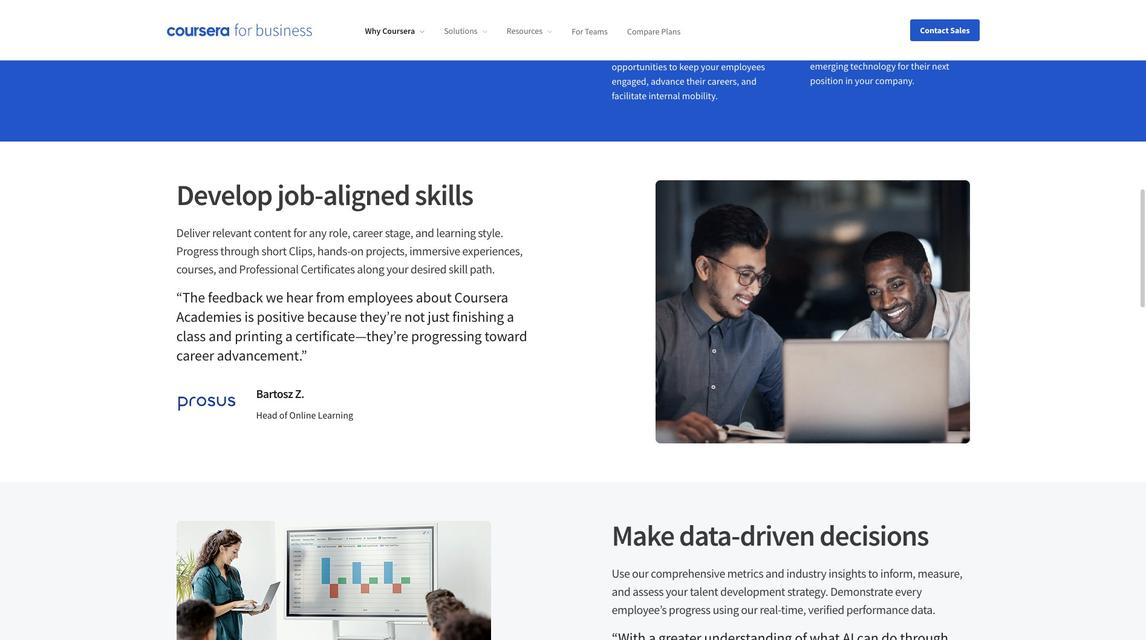 Task type: vqa. For each thing, say whether or not it's contained in the screenshot.
Forum Thread ELEMENT
no



Task type: locate. For each thing, give the bounding box(es) containing it.
employees inside the feedback we hear from employees about coursera academies is positive because they're not just finishing a class and printing a certificate—they're progressing toward career advancement.
[[348, 288, 413, 307]]

0 vertical spatial employees
[[844, 45, 888, 57]]

0 vertical spatial for
[[898, 60, 909, 72]]

0 vertical spatial our
[[632, 566, 649, 581]]

1 horizontal spatial a
[[507, 307, 514, 326]]

1 vertical spatial their
[[687, 75, 706, 87]]

1 horizontal spatial employees
[[721, 60, 765, 73]]

employees up technology
[[844, 45, 888, 57]]

from
[[316, 288, 345, 307]]

head of online learning
[[256, 409, 353, 421]]

career inside the feedback we hear from employees about coursera academies is positive because they're not just finishing a class and printing a certificate—they're progressing toward career advancement.
[[176, 346, 214, 365]]

prepare employees impacted by emerging technology for their next position in your company.
[[810, 45, 950, 87]]

employees up 'careers,'
[[721, 60, 765, 73]]

learning
[[436, 225, 476, 240]]

professional
[[239, 261, 299, 276]]

company.
[[875, 74, 915, 87]]

development down metrics
[[721, 584, 785, 599]]

inform,
[[881, 566, 916, 581]]

for left any
[[293, 225, 307, 240]]

1 horizontal spatial to
[[868, 566, 878, 581]]

using
[[713, 602, 739, 617]]

use
[[612, 566, 630, 581]]

keep
[[679, 60, 699, 73]]

our left real-
[[741, 602, 758, 617]]

and down use on the bottom right of the page
[[612, 584, 631, 599]]

and down academies
[[209, 327, 232, 345]]

path.
[[470, 261, 495, 276]]

1 vertical spatial our
[[741, 602, 758, 617]]

development up keep
[[686, 46, 740, 58]]

1 vertical spatial development
[[721, 584, 785, 599]]

performance
[[847, 602, 909, 617]]

strategy.
[[788, 584, 828, 599]]

in
[[846, 74, 853, 87]]

a up toward
[[507, 307, 514, 326]]

your inside prepare employees impacted by emerging technology for their next position in your company.
[[855, 74, 874, 87]]

career up on on the top of the page
[[353, 225, 383, 240]]

0 vertical spatial development
[[686, 46, 740, 58]]

development
[[686, 46, 740, 58], [721, 584, 785, 599]]

talent up the "professional" in the top right of the page
[[648, 26, 679, 41]]

development inside 'retain talent offer professional development opportunities to keep your employees engaged, advance their careers, and facilitate internal mobility.'
[[686, 46, 740, 58]]

your down comprehensive
[[666, 584, 688, 599]]

career down class
[[176, 346, 214, 365]]

our right use on the bottom right of the page
[[632, 566, 649, 581]]

2 vertical spatial employees
[[348, 288, 413, 307]]

coursera up finishing
[[455, 288, 508, 307]]

engaged,
[[612, 75, 649, 87]]

1 horizontal spatial talent
[[690, 584, 718, 599]]

compare plans
[[627, 26, 681, 36]]

use our comprehensive metrics and industry insights to inform, measure, and assess your talent development strategy. demonstrate every employee's progress using our real-time, verified performance data.
[[612, 566, 963, 617]]

employees up they're on the left of page
[[348, 288, 413, 307]]

insights
[[829, 566, 866, 581]]

the
[[182, 288, 205, 307]]

your
[[701, 60, 719, 73], [855, 74, 874, 87], [387, 261, 409, 276], [666, 584, 688, 599]]

0 vertical spatial career
[[353, 225, 383, 240]]

1 vertical spatial employees
[[721, 60, 765, 73]]

1 horizontal spatial for
[[898, 60, 909, 72]]

comprehensive
[[651, 566, 725, 581]]

because
[[307, 307, 357, 326]]

1 horizontal spatial their
[[911, 60, 930, 72]]

position
[[810, 74, 844, 87]]

skill
[[449, 261, 468, 276]]

to inside use our comprehensive metrics and industry insights to inform, measure, and assess your talent development strategy. demonstrate every employee's progress using our real-time, verified performance data.
[[868, 566, 878, 581]]

deliver relevant content for any role, career stage, and learning style. progress through short clips, hands-on projects, immersive experiences, courses, and professional certificates along your desired skill path.
[[176, 225, 523, 276]]

style.
[[478, 225, 503, 240]]

their up mobility.
[[687, 75, 706, 87]]

to
[[669, 60, 678, 73], [868, 566, 878, 581]]

role,
[[329, 225, 350, 240]]

0 horizontal spatial to
[[669, 60, 678, 73]]

your down the projects,
[[387, 261, 409, 276]]

for
[[898, 60, 909, 72], [293, 225, 307, 240]]

1 vertical spatial career
[[176, 346, 214, 365]]

your right in at the right of the page
[[855, 74, 874, 87]]

1 vertical spatial to
[[868, 566, 878, 581]]

toward
[[485, 327, 527, 345]]

solutions
[[444, 26, 478, 36]]

coursera right "why"
[[382, 26, 415, 36]]

two people looking at a laptop image
[[655, 180, 970, 443]]

1 horizontal spatial career
[[353, 225, 383, 240]]

advancement.
[[217, 346, 301, 365]]

and
[[741, 75, 757, 87], [415, 225, 434, 240], [218, 261, 237, 276], [209, 327, 232, 345], [766, 566, 784, 581], [612, 584, 631, 599]]

coursera
[[382, 26, 415, 36], [455, 288, 508, 307]]

a down positive
[[285, 327, 293, 345]]

contact sales
[[920, 25, 970, 35]]

progressing
[[411, 327, 482, 345]]

and inside 'retain talent offer professional development opportunities to keep your employees engaged, advance their careers, and facilitate internal mobility.'
[[741, 75, 757, 87]]

1 vertical spatial talent
[[690, 584, 718, 599]]

0 horizontal spatial coursera
[[382, 26, 415, 36]]

assess
[[633, 584, 664, 599]]

and up immersive
[[415, 225, 434, 240]]

1 horizontal spatial coursera
[[455, 288, 508, 307]]

contact
[[920, 25, 949, 35]]

0 vertical spatial to
[[669, 60, 678, 73]]

their
[[911, 60, 930, 72], [687, 75, 706, 87]]

talent inside use our comprehensive metrics and industry insights to inform, measure, and assess your talent development strategy. demonstrate every employee's progress using our real-time, verified performance data.
[[690, 584, 718, 599]]

and right metrics
[[766, 566, 784, 581]]

retain
[[612, 26, 645, 41]]

2 horizontal spatial employees
[[844, 45, 888, 57]]

mobility.
[[682, 90, 718, 102]]

progress
[[176, 243, 218, 258]]

technology
[[851, 60, 896, 72]]

and inside the feedback we hear from employees about coursera academies is positive because they're not just finishing a class and printing a certificate—they're progressing toward career advancement.
[[209, 327, 232, 345]]

1 vertical spatial coursera
[[455, 288, 508, 307]]

prepare
[[810, 45, 842, 57]]

to up demonstrate
[[868, 566, 878, 581]]

0 vertical spatial talent
[[648, 26, 679, 41]]

for teams
[[572, 26, 608, 36]]

is
[[244, 307, 254, 326]]

positive
[[257, 307, 304, 326]]

printing
[[235, 327, 283, 345]]

feedback
[[208, 288, 263, 307]]

employees
[[844, 45, 888, 57], [721, 60, 765, 73], [348, 288, 413, 307]]

development inside use our comprehensive metrics and industry insights to inform, measure, and assess your talent development strategy. demonstrate every employee's progress using our real-time, verified performance data.
[[721, 584, 785, 599]]

0 horizontal spatial talent
[[648, 26, 679, 41]]

talent
[[648, 26, 679, 41], [690, 584, 718, 599]]

0 vertical spatial their
[[911, 60, 930, 72]]

any
[[309, 225, 327, 240]]

immersive
[[410, 243, 460, 258]]

your up 'careers,'
[[701, 60, 719, 73]]

offer
[[612, 46, 632, 58]]

0 horizontal spatial career
[[176, 346, 214, 365]]

academies
[[176, 307, 242, 326]]

for down impacted
[[898, 60, 909, 72]]

skills
[[415, 177, 473, 213]]

solutions link
[[444, 26, 487, 36]]

and right 'careers,'
[[741, 75, 757, 87]]

their down impacted
[[911, 60, 930, 72]]

z.
[[295, 386, 304, 401]]

talent up progress
[[690, 584, 718, 599]]

1 vertical spatial for
[[293, 225, 307, 240]]

for teams link
[[572, 26, 608, 36]]

decisions
[[820, 517, 929, 554]]

internal
[[649, 90, 680, 102]]

0 horizontal spatial for
[[293, 225, 307, 240]]

talent inside 'retain talent offer professional development opportunities to keep your employees engaged, advance their careers, and facilitate internal mobility.'
[[648, 26, 679, 41]]

1 vertical spatial a
[[285, 327, 293, 345]]

relevant
[[212, 225, 252, 240]]

0 horizontal spatial employees
[[348, 288, 413, 307]]

0 horizontal spatial their
[[687, 75, 706, 87]]

to up advance
[[669, 60, 678, 73]]



Task type: describe. For each thing, give the bounding box(es) containing it.
bartosz z.
[[256, 386, 304, 401]]

data-
[[679, 517, 740, 554]]

0 vertical spatial a
[[507, 307, 514, 326]]

certificates
[[301, 261, 355, 276]]

online
[[289, 409, 316, 421]]

make
[[612, 517, 674, 554]]

metrics
[[728, 566, 764, 581]]

head
[[256, 409, 277, 421]]

finishing
[[453, 307, 504, 326]]

plans
[[661, 26, 681, 36]]

employees inside 'retain talent offer professional development opportunities to keep your employees engaged, advance their careers, and facilitate internal mobility.'
[[721, 60, 765, 73]]

they're
[[360, 307, 402, 326]]

and down through
[[218, 261, 237, 276]]

stage,
[[385, 225, 413, 240]]

data.
[[911, 602, 936, 617]]

teams
[[585, 26, 608, 36]]

bartosz
[[256, 386, 293, 401]]

0 vertical spatial coursera
[[382, 26, 415, 36]]

contact sales button
[[911, 19, 980, 41]]

coursera for business image
[[167, 24, 312, 36]]

facilitate
[[612, 90, 647, 102]]

retain talent offer professional development opportunities to keep your employees engaged, advance their careers, and facilitate internal mobility.
[[612, 26, 765, 102]]

measure,
[[918, 566, 963, 581]]

on
[[351, 243, 364, 258]]

advance
[[651, 75, 685, 87]]

job-
[[277, 177, 323, 213]]

career inside deliver relevant content for any role, career stage, and learning style. progress through short clips, hands-on projects, immersive experiences, courses, and professional certificates along your desired skill path.
[[353, 225, 383, 240]]

demonstrate
[[831, 584, 893, 599]]

compare
[[627, 26, 660, 36]]

their inside prepare employees impacted by emerging technology for their next position in your company.
[[911, 60, 930, 72]]

next
[[932, 60, 950, 72]]

coursera inside the feedback we hear from employees about coursera academies is positive because they're not just finishing a class and printing a certificate—they're progressing toward career advancement.
[[455, 288, 508, 307]]

about
[[416, 288, 452, 307]]

your inside deliver relevant content for any role, career stage, and learning style. progress through short clips, hands-on projects, immersive experiences, courses, and professional certificates along your desired skill path.
[[387, 261, 409, 276]]

emerging
[[810, 60, 849, 72]]

we
[[266, 288, 283, 307]]

learning
[[318, 409, 353, 421]]

courses,
[[176, 261, 216, 276]]

hands-
[[317, 243, 351, 258]]

clips,
[[289, 243, 315, 258]]

for inside deliver relevant content for any role, career stage, and learning style. progress through short clips, hands-on projects, immersive experiences, courses, and professional certificates along your desired skill path.
[[293, 225, 307, 240]]

employees inside prepare employees impacted by emerging technology for their next position in your company.
[[844, 45, 888, 57]]

driven
[[740, 517, 815, 554]]

desired
[[411, 261, 447, 276]]

careers,
[[708, 75, 739, 87]]

experiences,
[[462, 243, 523, 258]]

1 horizontal spatial our
[[741, 602, 758, 617]]

certificate—they're
[[295, 327, 408, 345]]

sales
[[951, 25, 970, 35]]

your inside use our comprehensive metrics and industry insights to inform, measure, and assess your talent development strategy. demonstrate every employee's progress using our real-time, verified performance data.
[[666, 584, 688, 599]]

verified
[[808, 602, 844, 617]]

why coursera link
[[365, 26, 425, 36]]

of
[[279, 409, 287, 421]]

the feedback we hear from employees about coursera academies is positive because they're not just finishing a class and printing a certificate—they're progressing toward career advancement.
[[176, 288, 527, 365]]

deliver
[[176, 225, 210, 240]]

hear
[[286, 288, 313, 307]]

opportunities
[[612, 60, 667, 73]]

develop job-aligned skills
[[176, 177, 473, 213]]

resources
[[507, 26, 543, 36]]

through
[[220, 243, 259, 258]]

industry
[[787, 566, 827, 581]]

0 horizontal spatial a
[[285, 327, 293, 345]]

by
[[930, 45, 940, 57]]

0 horizontal spatial our
[[632, 566, 649, 581]]

short
[[261, 243, 287, 258]]

aligned
[[323, 177, 410, 213]]

their inside 'retain talent offer professional development opportunities to keep your employees engaged, advance their careers, and facilitate internal mobility.'
[[687, 75, 706, 87]]

to inside 'retain talent offer professional development opportunities to keep your employees engaged, advance their careers, and facilitate internal mobility.'
[[669, 60, 678, 73]]

along
[[357, 261, 384, 276]]

your inside 'retain talent offer professional development opportunities to keep your employees engaged, advance their careers, and facilitate internal mobility.'
[[701, 60, 719, 73]]

for inside prepare employees impacted by emerging technology for their next position in your company.
[[898, 60, 909, 72]]

every
[[895, 584, 922, 599]]

why coursera
[[365, 26, 415, 36]]

prosus logo image
[[176, 396, 237, 411]]

why
[[365, 26, 381, 36]]

projects,
[[366, 243, 407, 258]]

develop
[[176, 177, 272, 213]]

time,
[[781, 602, 806, 617]]

class
[[176, 327, 206, 345]]

for
[[572, 26, 583, 36]]

progress
[[669, 602, 711, 617]]

make data-driven decisions
[[612, 517, 929, 554]]

impacted
[[890, 45, 928, 57]]



